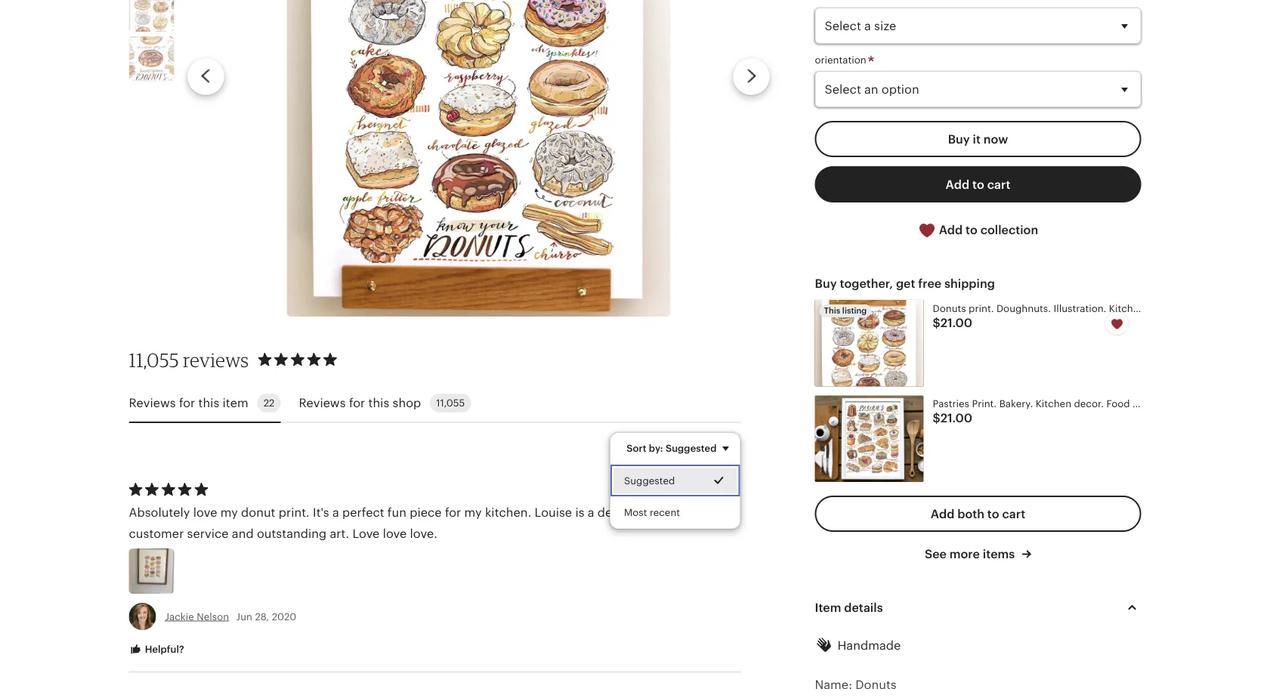 Task type: locate. For each thing, give the bounding box(es) containing it.
0 vertical spatial 21.00
[[941, 316, 973, 330]]

1 horizontal spatial a
[[588, 506, 595, 519]]

love
[[353, 527, 380, 540]]

is
[[575, 506, 585, 519]]

add down buy it now
[[946, 177, 970, 191]]

for
[[179, 396, 195, 410], [349, 396, 365, 410], [445, 506, 461, 519]]

and
[[232, 527, 254, 540]]

for left shop at the left bottom
[[349, 396, 365, 410]]

for for item
[[179, 396, 195, 410]]

art. inside absolutely love my donut print. it's a perfect fun piece for my kitchen. louise is a delight, excellent customer service and outstanding art. love love love.
[[330, 527, 349, 540]]

donuts
[[933, 303, 966, 314]]

2 vertical spatial to
[[988, 507, 1000, 521]]

1 horizontal spatial my
[[464, 506, 482, 519]]

1 vertical spatial 11,055
[[436, 398, 465, 409]]

donut
[[241, 506, 275, 519]]

decor.
[[1148, 303, 1178, 314]]

shop
[[393, 396, 421, 410]]

1 horizontal spatial print.
[[969, 303, 994, 314]]

sort by: suggested
[[627, 443, 717, 454]]

11,055 for 11,055
[[436, 398, 465, 409]]

2 my from the left
[[464, 506, 482, 519]]

print.
[[969, 303, 994, 314], [279, 506, 310, 519]]

food
[[1180, 303, 1204, 314]]

2 a from the left
[[588, 506, 595, 519]]

1 horizontal spatial buy
[[948, 132, 970, 146]]

cart up items
[[1003, 507, 1026, 521]]

2 reviews from the left
[[299, 396, 346, 410]]

helpful?
[[142, 644, 184, 655]]

louise
[[535, 506, 572, 519]]

this listing
[[824, 306, 867, 316]]

0 horizontal spatial this
[[198, 396, 219, 410]]

2020
[[272, 611, 296, 622]]

0 horizontal spatial for
[[179, 396, 195, 410]]

for down 11,055 reviews
[[179, 396, 195, 410]]

absolutely love my donut print. it's a perfect fun piece for my kitchen. louise is a delight, excellent customer service and outstanding art. love love love.
[[129, 506, 698, 540]]

details
[[844, 601, 883, 615]]

a right is
[[588, 506, 595, 519]]

0 vertical spatial buy
[[948, 132, 970, 146]]

to down buy it now button
[[973, 177, 985, 191]]

1 vertical spatial add
[[939, 223, 963, 236]]

donuts print. doughnuts. illustration. kitchen decor. food image 5 image
[[129, 36, 174, 82]]

illustration.
[[1054, 303, 1107, 314]]

my
[[220, 506, 238, 519], [464, 506, 482, 519]]

$ right the pastries print. bakery. kitchen decor. food illustration. sweet things. european. cakes. sweet tooth. image
[[933, 412, 941, 425]]

love
[[193, 506, 217, 519], [383, 527, 407, 540]]

0 horizontal spatial print.
[[279, 506, 310, 519]]

1 horizontal spatial for
[[349, 396, 365, 410]]

suggested right by:
[[666, 443, 717, 454]]

add to cart button
[[815, 166, 1142, 202]]

11,055 right shop at the left bottom
[[436, 398, 465, 409]]

orientation
[[815, 54, 869, 65]]

this
[[198, 396, 219, 410], [368, 396, 389, 410]]

1 horizontal spatial 11,055
[[436, 398, 465, 409]]

$ down donuts
[[933, 316, 941, 330]]

now
[[984, 132, 1008, 146]]

love down fun at the bottom left of the page
[[383, 527, 407, 540]]

art.
[[1206, 303, 1222, 314], [330, 527, 349, 540]]

2 this from the left
[[368, 396, 389, 410]]

buy up this
[[815, 277, 837, 290]]

$
[[933, 316, 941, 330], [933, 412, 941, 425]]

this left item
[[198, 396, 219, 410]]

excellent
[[645, 506, 698, 519]]

item details button
[[802, 590, 1155, 626]]

1 vertical spatial to
[[966, 223, 978, 236]]

1 vertical spatial suggested
[[624, 475, 675, 487]]

it's
[[313, 506, 329, 519]]

1 reviews from the left
[[129, 396, 176, 410]]

doughnuts.
[[997, 303, 1051, 314]]

buy left it
[[948, 132, 970, 146]]

jackie nelson jun 28, 2020
[[165, 611, 296, 622]]

1 horizontal spatial this
[[368, 396, 389, 410]]

1 21.00 from the top
[[941, 316, 973, 330]]

reviews for reviews for this item
[[129, 396, 176, 410]]

for right piece
[[445, 506, 461, 519]]

menu
[[610, 432, 741, 530]]

suggested inside popup button
[[666, 443, 717, 454]]

reviews right 22
[[299, 396, 346, 410]]

0 horizontal spatial reviews
[[129, 396, 176, 410]]

sweets.
[[1225, 303, 1262, 314]]

0 horizontal spatial my
[[220, 506, 238, 519]]

1 this from the left
[[198, 396, 219, 410]]

sort
[[627, 443, 647, 454]]

together,
[[840, 277, 893, 290]]

add down add to cart button
[[939, 223, 963, 236]]

suggested button
[[611, 465, 740, 497]]

see
[[925, 547, 947, 561]]

0 vertical spatial 11,055
[[129, 348, 179, 372]]

art. left love
[[330, 527, 349, 540]]

a
[[332, 506, 339, 519], [588, 506, 595, 519]]

to
[[973, 177, 985, 191], [966, 223, 978, 236], [988, 507, 1000, 521]]

28,
[[255, 611, 269, 622]]

0 vertical spatial suggested
[[666, 443, 717, 454]]

0 vertical spatial print.
[[969, 303, 994, 314]]

to right both
[[988, 507, 1000, 521]]

suggested
[[666, 443, 717, 454], [624, 475, 675, 487]]

service
[[187, 527, 229, 540]]

art. right food
[[1206, 303, 1222, 314]]

see more items link
[[925, 546, 1032, 562]]

reviews down 11,055 reviews
[[129, 396, 176, 410]]

print. up outstanding on the bottom left of the page
[[279, 506, 310, 519]]

love up service on the left of page
[[193, 506, 217, 519]]

21.00 inside donuts print. doughnuts. illustration. kitchen decor. food art. sweets. ba $ 21.00
[[941, 316, 973, 330]]

0 vertical spatial add
[[946, 177, 970, 191]]

to left collection
[[966, 223, 978, 236]]

most recent
[[624, 507, 680, 518]]

0 horizontal spatial a
[[332, 506, 339, 519]]

suggested up 'most recent' in the bottom of the page
[[624, 475, 675, 487]]

donuts print. doughnuts. illustration. kitchen decor. food image 1 image
[[287, 0, 671, 317]]

reviews
[[183, 348, 249, 372]]

1 vertical spatial love
[[383, 527, 407, 540]]

for inside absolutely love my donut print. it's a perfect fun piece for my kitchen. louise is a delight, excellent customer service and outstanding art. love love love.
[[445, 506, 461, 519]]

outstanding
[[257, 527, 327, 540]]

get
[[896, 277, 916, 290]]

1 horizontal spatial reviews
[[299, 396, 346, 410]]

sort by: suggested button
[[615, 432, 746, 464]]

0 vertical spatial $
[[933, 316, 941, 330]]

menu containing suggested
[[610, 432, 741, 530]]

print. down shipping
[[969, 303, 994, 314]]

reviews
[[129, 396, 176, 410], [299, 396, 346, 410]]

22
[[264, 398, 275, 409]]

love.
[[410, 527, 438, 540]]

11,055 up reviews for this item
[[129, 348, 179, 372]]

1 vertical spatial buy
[[815, 277, 837, 290]]

0 vertical spatial cart
[[988, 177, 1011, 191]]

0 horizontal spatial buy
[[815, 277, 837, 290]]

2 21.00 from the top
[[941, 412, 973, 425]]

cart
[[988, 177, 1011, 191], [1003, 507, 1026, 521]]

1 horizontal spatial love
[[383, 527, 407, 540]]

most
[[624, 507, 647, 518]]

1 vertical spatial 21.00
[[941, 412, 973, 425]]

0 horizontal spatial art.
[[330, 527, 349, 540]]

kitchen.
[[485, 506, 532, 519]]

1 vertical spatial art.
[[330, 527, 349, 540]]

cart down the now
[[988, 177, 1011, 191]]

a right "it's"
[[332, 506, 339, 519]]

art. inside donuts print. doughnuts. illustration. kitchen decor. food art. sweets. ba $ 21.00
[[1206, 303, 1222, 314]]

0 vertical spatial art.
[[1206, 303, 1222, 314]]

1 vertical spatial print.
[[279, 506, 310, 519]]

buy inside buy it now button
[[948, 132, 970, 146]]

my left "kitchen."
[[464, 506, 482, 519]]

2 horizontal spatial for
[[445, 506, 461, 519]]

donuts print. doughnuts. illustration. kitchen decor. food image 4 image
[[129, 0, 174, 32]]

21.00
[[941, 316, 973, 330], [941, 412, 973, 425]]

1 $ from the top
[[933, 316, 941, 330]]

11,055
[[129, 348, 179, 372], [436, 398, 465, 409]]

1 horizontal spatial art.
[[1206, 303, 1222, 314]]

buy
[[948, 132, 970, 146], [815, 277, 837, 290]]

buy for buy together, get free shipping
[[815, 277, 837, 290]]

0 vertical spatial to
[[973, 177, 985, 191]]

2 vertical spatial add
[[931, 507, 955, 521]]

my up and
[[220, 506, 238, 519]]

tab list
[[129, 385, 741, 423]]

0 horizontal spatial love
[[193, 506, 217, 519]]

pastries print. bakery. kitchen decor. food illustration. sweet things. european. cakes. sweet tooth. image
[[815, 396, 924, 482]]

this left shop at the left bottom
[[368, 396, 389, 410]]

0 horizontal spatial 11,055
[[129, 348, 179, 372]]

add left both
[[931, 507, 955, 521]]

add for add to collection
[[939, 223, 963, 236]]

free
[[919, 277, 942, 290]]

jackie nelson link
[[165, 611, 229, 622]]

print. inside absolutely love my donut print. it's a perfect fun piece for my kitchen. louise is a delight, excellent customer service and outstanding art. love love love.
[[279, 506, 310, 519]]

add
[[946, 177, 970, 191], [939, 223, 963, 236], [931, 507, 955, 521]]

reviews for this item
[[129, 396, 248, 410]]

1 vertical spatial $
[[933, 412, 941, 425]]

buy together, get free shipping
[[815, 277, 995, 290]]

this for item
[[198, 396, 219, 410]]

shipping
[[945, 277, 995, 290]]



Task type: describe. For each thing, give the bounding box(es) containing it.
add for add to cart
[[946, 177, 970, 191]]

buy for buy it now
[[948, 132, 970, 146]]

more
[[950, 547, 980, 561]]

helpful? button
[[118, 636, 196, 664]]

reviews for this shop
[[299, 396, 421, 410]]

ba
[[1264, 303, 1271, 314]]

suggested inside button
[[624, 475, 675, 487]]

add for add both to cart
[[931, 507, 955, 521]]

most recent button
[[611, 497, 740, 529]]

add to cart
[[946, 177, 1011, 191]]

add both to cart button
[[815, 496, 1142, 532]]

item details
[[815, 601, 883, 615]]

donuts print. doughnuts. illustration. kitchen decor. food art. sweets. ba $ 21.00
[[933, 303, 1271, 330]]

this
[[824, 306, 841, 316]]

$ inside donuts print. doughnuts. illustration. kitchen decor. food art. sweets. ba $ 21.00
[[933, 316, 941, 330]]

buy it now
[[948, 132, 1008, 146]]

jackie
[[165, 611, 194, 622]]

nelson
[[197, 611, 229, 622]]

print. inside donuts print. doughnuts. illustration. kitchen decor. food art. sweets. ba $ 21.00
[[969, 303, 994, 314]]

fun
[[388, 506, 407, 519]]

this for shop
[[368, 396, 389, 410]]

to for collection
[[966, 223, 978, 236]]

perfect
[[342, 506, 384, 519]]

items
[[983, 547, 1015, 561]]

delight,
[[598, 506, 642, 519]]

by:
[[649, 443, 663, 454]]

11,055 reviews
[[129, 348, 249, 372]]

item
[[815, 601, 842, 615]]

donuts print. doughnuts. illustration. kitchen decor. food art. sweets. bakery. image
[[815, 300, 924, 387]]

1 a from the left
[[332, 506, 339, 519]]

tab list containing reviews for this item
[[129, 385, 741, 423]]

listing
[[843, 306, 867, 316]]

piece
[[410, 506, 442, 519]]

view details of this review photo by jackie nelson image
[[129, 549, 174, 594]]

add to collection button
[[815, 211, 1142, 249]]

1 my from the left
[[220, 506, 238, 519]]

customer
[[129, 527, 184, 540]]

recent
[[650, 507, 680, 518]]

for for shop
[[349, 396, 365, 410]]

to for cart
[[973, 177, 985, 191]]

both
[[958, 507, 985, 521]]

it
[[973, 132, 981, 146]]

1 vertical spatial cart
[[1003, 507, 1026, 521]]

add both to cart
[[931, 507, 1026, 521]]

collection
[[981, 223, 1039, 236]]

see more items
[[925, 547, 1018, 561]]

2 $ from the top
[[933, 412, 941, 425]]

jun
[[236, 611, 252, 622]]

item
[[223, 396, 248, 410]]

add to collection
[[936, 223, 1039, 236]]

$ 21.00
[[933, 412, 973, 425]]

0 vertical spatial love
[[193, 506, 217, 519]]

kitchen
[[1109, 303, 1145, 314]]

absolutely
[[129, 506, 190, 519]]

reviews for reviews for this shop
[[299, 396, 346, 410]]

11,055 for 11,055 reviews
[[129, 348, 179, 372]]

handmade
[[838, 639, 901, 652]]

buy it now button
[[815, 121, 1142, 157]]



Task type: vqa. For each thing, say whether or not it's contained in the screenshot.
the Add for Add to collection
yes



